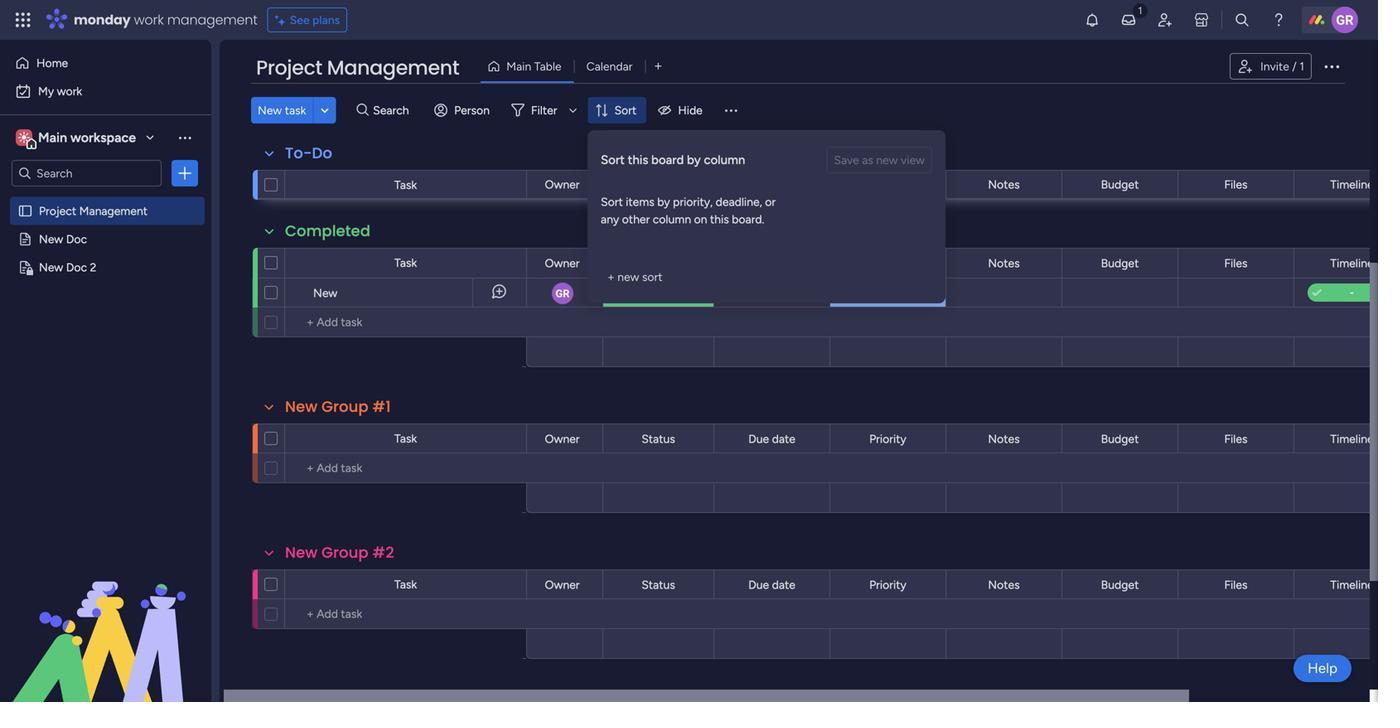 Task type: vqa. For each thing, say whether or not it's contained in the screenshot.
Recommended
no



Task type: locate. For each thing, give the bounding box(es) containing it.
monday
[[74, 10, 131, 29]]

public board image for new doc
[[17, 231, 33, 247]]

doc left 2 at the left of page
[[66, 260, 87, 274]]

1 horizontal spatial project
[[256, 54, 322, 82]]

1 horizontal spatial project management
[[256, 54, 460, 82]]

2 files from the top
[[1225, 256, 1248, 270]]

2 vertical spatial sort
[[601, 195, 623, 209]]

project management down the search in workspace field
[[39, 204, 148, 218]]

1 vertical spatial files field
[[1221, 254, 1253, 272]]

2 group from the top
[[322, 542, 369, 563]]

options image right 1
[[1323, 56, 1343, 76]]

sort inside sort items by priority, deadline, or any other column on this board.
[[601, 195, 623, 209]]

1 timeline from the top
[[1331, 177, 1375, 192]]

project management inside field
[[256, 54, 460, 82]]

0 vertical spatial group
[[322, 396, 369, 418]]

2
[[90, 260, 96, 274]]

0 horizontal spatial project
[[39, 204, 76, 218]]

on
[[694, 212, 708, 226]]

column up deadline, at the top of the page
[[704, 152, 746, 167]]

0 vertical spatial main
[[507, 59, 532, 73]]

help image
[[1271, 12, 1288, 28]]

1 owner from the top
[[545, 177, 580, 192]]

2 budget field from the top
[[1098, 254, 1144, 272]]

1 horizontal spatial work
[[134, 10, 164, 29]]

1 task from the top
[[395, 178, 417, 192]]

management up search "field"
[[327, 54, 460, 82]]

group left #1
[[322, 396, 369, 418]]

new left task
[[258, 103, 282, 117]]

Project Management field
[[252, 54, 464, 82]]

Timeline field
[[1327, 175, 1379, 194], [1327, 254, 1379, 272]]

sort down calendar
[[615, 103, 637, 117]]

this right the on
[[711, 212, 729, 226]]

option
[[0, 196, 211, 199]]

0 horizontal spatial this
[[628, 152, 649, 167]]

main inside 'workspace selection' element
[[38, 130, 67, 146]]

status
[[642, 177, 676, 192]]

2 notes from the top
[[989, 256, 1021, 270]]

1 horizontal spatial this
[[711, 212, 729, 226]]

v2 search image
[[357, 101, 369, 120]]

files
[[1225, 177, 1248, 192], [1225, 256, 1248, 270]]

budget field for to-do
[[1098, 175, 1144, 194]]

group inside field
[[322, 542, 369, 563]]

1 vertical spatial files
[[1225, 256, 1248, 270]]

group for #2
[[322, 542, 369, 563]]

new for new doc
[[39, 232, 63, 246]]

files for 1st files field from the top
[[1225, 177, 1248, 192]]

work inside option
[[57, 84, 82, 98]]

new inside field
[[285, 542, 318, 563]]

options image down workspace options image
[[177, 165, 193, 182]]

options image
[[1323, 56, 1343, 76], [177, 165, 193, 182]]

0 vertical spatial files field
[[1221, 175, 1253, 194]]

0 vertical spatial notes
[[989, 177, 1021, 192]]

management inside project management field
[[327, 54, 460, 82]]

by
[[687, 152, 701, 167], [658, 195, 671, 209]]

work right my
[[57, 84, 82, 98]]

0 vertical spatial timeline
[[1331, 177, 1375, 192]]

1 vertical spatial timeline field
[[1327, 254, 1379, 272]]

sort down sort popup button
[[601, 152, 625, 167]]

project
[[256, 54, 322, 82], [39, 204, 76, 218]]

sort button
[[588, 97, 647, 124]]

project up new doc at the top of the page
[[39, 204, 76, 218]]

Owner field
[[541, 175, 584, 194], [541, 254, 584, 272]]

main table button
[[481, 53, 574, 80]]

by down status
[[658, 195, 671, 209]]

0 vertical spatial public board image
[[17, 203, 33, 219]]

0 vertical spatial column
[[704, 152, 746, 167]]

1 vertical spatial owner field
[[541, 254, 584, 272]]

2 task from the top
[[395, 256, 417, 270]]

1 horizontal spatial options image
[[1323, 56, 1343, 76]]

0 vertical spatial budget field
[[1098, 175, 1144, 194]]

plans
[[313, 13, 340, 27]]

1 workspace image from the left
[[16, 129, 32, 147]]

/
[[1293, 59, 1298, 73]]

0 horizontal spatial main
[[38, 130, 67, 146]]

doc
[[66, 232, 87, 246], [66, 260, 87, 274]]

0 vertical spatial project management
[[256, 54, 460, 82]]

work right monday
[[134, 10, 164, 29]]

help
[[1309, 660, 1338, 677]]

1 vertical spatial group
[[322, 542, 369, 563]]

0 horizontal spatial column
[[653, 212, 692, 226]]

0 vertical spatial notes field
[[985, 175, 1025, 194]]

1 vertical spatial task
[[395, 256, 417, 270]]

new group #2
[[285, 542, 395, 563]]

owner
[[545, 177, 580, 192], [545, 256, 580, 270]]

menu image
[[723, 102, 740, 119]]

new up new doc 2
[[39, 232, 63, 246]]

workspace image
[[16, 129, 32, 147], [18, 129, 30, 147]]

new for new doc 2
[[39, 260, 63, 274]]

2 timeline from the top
[[1331, 256, 1375, 270]]

task for completed
[[395, 256, 417, 270]]

1 vertical spatial work
[[57, 84, 82, 98]]

1 vertical spatial budget
[[1102, 256, 1140, 270]]

new left #1
[[285, 396, 318, 418]]

1 vertical spatial public board image
[[17, 231, 33, 247]]

1 vertical spatial doc
[[66, 260, 87, 274]]

see
[[290, 13, 310, 27]]

filter
[[531, 103, 558, 117]]

0 vertical spatial task
[[395, 178, 417, 192]]

new inside button
[[258, 103, 282, 117]]

sum
[[1111, 177, 1130, 189]]

invite / 1 button
[[1231, 53, 1313, 80]]

owner field down arrow down icon
[[541, 175, 584, 194]]

doc up new doc 2
[[66, 232, 87, 246]]

owner field left +
[[541, 254, 584, 272]]

task
[[395, 178, 417, 192], [395, 256, 417, 270]]

0 horizontal spatial by
[[658, 195, 671, 209]]

1
[[1300, 59, 1305, 73]]

1 horizontal spatial by
[[687, 152, 701, 167]]

Files field
[[1221, 175, 1253, 194], [1221, 254, 1253, 272]]

this inside sort items by priority, deadline, or any other column on this board.
[[711, 212, 729, 226]]

0 vertical spatial owner field
[[541, 175, 584, 194]]

any
[[601, 212, 620, 226]]

project management up v2 search image
[[256, 54, 460, 82]]

timeline
[[1331, 177, 1375, 192], [1331, 256, 1375, 270]]

new group #1
[[285, 396, 391, 418]]

new inside field
[[285, 396, 318, 418]]

0 vertical spatial project
[[256, 54, 322, 82]]

owner for 2nd owner field
[[545, 256, 580, 270]]

my
[[38, 84, 54, 98]]

deadline,
[[716, 195, 763, 209]]

my work option
[[10, 78, 202, 104]]

0 vertical spatial timeline field
[[1327, 175, 1379, 194]]

management down the search in workspace field
[[79, 204, 148, 218]]

1 vertical spatial timeline
[[1331, 256, 1375, 270]]

group left #2
[[322, 542, 369, 563]]

project inside field
[[256, 54, 322, 82]]

1 files from the top
[[1225, 177, 1248, 192]]

main left table
[[507, 59, 532, 73]]

1 image
[[1134, 1, 1148, 19]]

notes
[[989, 177, 1021, 192], [989, 256, 1021, 270]]

1 public board image from the top
[[17, 203, 33, 219]]

1 vertical spatial notes field
[[985, 254, 1025, 272]]

None field
[[745, 175, 800, 194], [638, 254, 680, 272], [281, 688, 399, 702], [745, 175, 800, 194], [638, 254, 680, 272], [281, 688, 399, 702]]

to-
[[285, 143, 312, 164]]

main
[[507, 59, 532, 73], [38, 130, 67, 146]]

0 vertical spatial files
[[1225, 177, 1248, 192]]

my work link
[[10, 78, 202, 104]]

1 doc from the top
[[66, 232, 87, 246]]

0 horizontal spatial management
[[79, 204, 148, 218]]

list box containing project management
[[0, 194, 211, 505]]

#2
[[373, 542, 395, 563]]

or
[[766, 195, 776, 209]]

Budget field
[[1098, 175, 1144, 194], [1098, 254, 1144, 272]]

2 budget from the top
[[1102, 256, 1140, 270]]

new left #2
[[285, 542, 318, 563]]

hide button
[[652, 97, 713, 124]]

new doc 2
[[39, 260, 96, 274]]

management
[[327, 54, 460, 82], [79, 204, 148, 218]]

help button
[[1295, 655, 1352, 682]]

owner down arrow down icon
[[545, 177, 580, 192]]

1 vertical spatial notes
[[989, 256, 1021, 270]]

monday work management
[[74, 10, 258, 29]]

column inside sort items by priority, deadline, or any other column on this board.
[[653, 212, 692, 226]]

To-Do field
[[281, 143, 337, 164]]

0 vertical spatial sort
[[615, 103, 637, 117]]

0 horizontal spatial options image
[[177, 165, 193, 182]]

update feed image
[[1121, 12, 1138, 28]]

1 files field from the top
[[1221, 175, 1253, 194]]

+
[[608, 270, 615, 284]]

group for #1
[[322, 396, 369, 418]]

workspace selection element
[[16, 128, 138, 149]]

1 vertical spatial owner
[[545, 256, 580, 270]]

1 horizontal spatial management
[[327, 54, 460, 82]]

new
[[258, 103, 282, 117], [39, 232, 63, 246], [39, 260, 63, 274], [285, 396, 318, 418], [285, 542, 318, 563]]

#1
[[373, 396, 391, 418]]

1 horizontal spatial main
[[507, 59, 532, 73]]

by right board
[[687, 152, 701, 167]]

this
[[628, 152, 649, 167], [711, 212, 729, 226]]

timeline for 1st 'timeline' field from the bottom
[[1331, 256, 1375, 270]]

0 vertical spatial work
[[134, 10, 164, 29]]

1 vertical spatial management
[[79, 204, 148, 218]]

sort
[[615, 103, 637, 117], [601, 152, 625, 167], [601, 195, 623, 209]]

budget for to-do
[[1102, 177, 1140, 192]]

list box
[[0, 194, 211, 505]]

1 vertical spatial budget field
[[1098, 254, 1144, 272]]

1 group from the top
[[322, 396, 369, 418]]

1 vertical spatial main
[[38, 130, 67, 146]]

$2,600 sum
[[1102, 166, 1139, 189]]

calendar
[[587, 59, 633, 73]]

Notes field
[[985, 175, 1025, 194], [985, 254, 1025, 272]]

0 horizontal spatial work
[[57, 84, 82, 98]]

timeline for first 'timeline' field
[[1331, 177, 1375, 192]]

1 vertical spatial this
[[711, 212, 729, 226]]

items
[[626, 195, 655, 209]]

0 vertical spatial management
[[327, 54, 460, 82]]

column
[[704, 152, 746, 167], [653, 212, 692, 226]]

2 public board image from the top
[[17, 231, 33, 247]]

1 vertical spatial by
[[658, 195, 671, 209]]

group
[[322, 396, 369, 418], [322, 542, 369, 563]]

group inside field
[[322, 396, 369, 418]]

project up task
[[256, 54, 322, 82]]

0 vertical spatial budget
[[1102, 177, 1140, 192]]

0 vertical spatial doc
[[66, 232, 87, 246]]

work
[[134, 10, 164, 29], [57, 84, 82, 98]]

public board image
[[17, 203, 33, 219], [17, 231, 33, 247]]

this left board
[[628, 152, 649, 167]]

sort up the any
[[601, 195, 623, 209]]

main table
[[507, 59, 562, 73]]

0 vertical spatial owner
[[545, 177, 580, 192]]

owner left +
[[545, 256, 580, 270]]

budget
[[1102, 177, 1140, 192], [1102, 256, 1140, 270]]

project management
[[256, 54, 460, 82], [39, 204, 148, 218]]

main workspace button
[[12, 124, 162, 152]]

New Group #2 field
[[281, 542, 399, 564]]

2 doc from the top
[[66, 260, 87, 274]]

2 owner field from the top
[[541, 254, 584, 272]]

1 vertical spatial project management
[[39, 204, 148, 218]]

doc for new doc
[[66, 232, 87, 246]]

2 owner from the top
[[545, 256, 580, 270]]

0 horizontal spatial project management
[[39, 204, 148, 218]]

new doc
[[39, 232, 87, 246]]

1 budget field from the top
[[1098, 175, 1144, 194]]

column down priority,
[[653, 212, 692, 226]]

2 timeline field from the top
[[1327, 254, 1379, 272]]

invite / 1
[[1261, 59, 1305, 73]]

1 vertical spatial column
[[653, 212, 692, 226]]

1 budget from the top
[[1102, 177, 1140, 192]]

by inside sort items by priority, deadline, or any other column on this board.
[[658, 195, 671, 209]]

1 timeline field from the top
[[1327, 175, 1379, 194]]

0 vertical spatial options image
[[1323, 56, 1343, 76]]

lottie animation element
[[0, 535, 211, 702]]

new right private board icon
[[39, 260, 63, 274]]

+ new sort
[[608, 270, 663, 284]]

sort inside sort popup button
[[615, 103, 637, 117]]

1 vertical spatial sort
[[601, 152, 625, 167]]

main down my
[[38, 130, 67, 146]]

other
[[622, 212, 650, 226]]

calendar button
[[574, 53, 645, 80]]



Task type: describe. For each thing, give the bounding box(es) containing it.
files for 2nd files field from the top
[[1225, 256, 1248, 270]]

add view image
[[655, 60, 662, 72]]

1 notes from the top
[[989, 177, 1021, 192]]

new task
[[258, 103, 306, 117]]

main for main table
[[507, 59, 532, 73]]

hide
[[678, 103, 703, 117]]

task for to-do
[[395, 178, 417, 192]]

board
[[652, 152, 684, 167]]

table
[[535, 59, 562, 73]]

owner for 2nd owner field from the bottom
[[545, 177, 580, 192]]

new for new task
[[258, 103, 282, 117]]

new for new group #1
[[285, 396, 318, 418]]

workspace
[[70, 130, 136, 146]]

priority,
[[673, 195, 713, 209]]

2 workspace image from the left
[[18, 129, 30, 147]]

1 vertical spatial options image
[[177, 165, 193, 182]]

do
[[312, 143, 332, 164]]

select product image
[[15, 12, 32, 28]]

public board image for project management
[[17, 203, 33, 219]]

2 notes field from the top
[[985, 254, 1025, 272]]

new task button
[[251, 97, 313, 124]]

new
[[618, 270, 640, 284]]

project management inside 'list box'
[[39, 204, 148, 218]]

2 files field from the top
[[1221, 254, 1253, 272]]

main workspace
[[38, 130, 136, 146]]

invite members image
[[1158, 12, 1174, 28]]

invite
[[1261, 59, 1290, 73]]

work for monday
[[134, 10, 164, 29]]

arrow down image
[[563, 100, 583, 120]]

1 vertical spatial project
[[39, 204, 76, 218]]

sort for sort items by priority, deadline, or any other column on this board.
[[601, 195, 623, 209]]

Search field
[[369, 99, 419, 122]]

sort for sort this board by column
[[601, 152, 625, 167]]

1 notes field from the top
[[985, 175, 1025, 194]]

lottie animation image
[[0, 535, 211, 702]]

notifications image
[[1085, 12, 1101, 28]]

filter button
[[505, 97, 583, 124]]

person
[[455, 103, 490, 117]]

sort for sort
[[615, 103, 637, 117]]

New Group #1 field
[[281, 396, 395, 418]]

0 vertical spatial this
[[628, 152, 649, 167]]

+ new sort button
[[601, 264, 670, 290]]

1 horizontal spatial column
[[704, 152, 746, 167]]

work for my
[[57, 84, 82, 98]]

budget for completed
[[1102, 256, 1140, 270]]

workspace options image
[[177, 129, 193, 146]]

task
[[285, 103, 306, 117]]

home link
[[10, 50, 202, 76]]

home
[[36, 56, 68, 70]]

private board image
[[17, 260, 33, 275]]

management inside 'list box'
[[79, 204, 148, 218]]

sort this board by column
[[601, 152, 746, 167]]

Completed field
[[281, 221, 375, 242]]

angle down image
[[321, 104, 329, 117]]

person button
[[428, 97, 500, 124]]

completed
[[285, 221, 371, 242]]

monday marketplace image
[[1194, 12, 1211, 28]]

$2,600
[[1102, 166, 1139, 180]]

1 owner field from the top
[[541, 175, 584, 194]]

new for new group #2
[[285, 542, 318, 563]]

budget field for completed
[[1098, 254, 1144, 272]]

sort items by priority, deadline, or any other column on this board.
[[601, 195, 776, 226]]

Status field
[[638, 175, 680, 194]]

see plans
[[290, 13, 340, 27]]

0 vertical spatial by
[[687, 152, 701, 167]]

search everything image
[[1235, 12, 1251, 28]]

main for main workspace
[[38, 130, 67, 146]]

greg robinson image
[[1333, 7, 1359, 33]]

my work
[[38, 84, 82, 98]]

dapulse checkmark sign image
[[1313, 284, 1322, 303]]

board.
[[732, 212, 765, 226]]

Search in workspace field
[[35, 164, 138, 183]]

to-do
[[285, 143, 332, 164]]

doc for new doc 2
[[66, 260, 87, 274]]

management
[[167, 10, 258, 29]]

see plans button
[[268, 7, 348, 32]]

sort
[[643, 270, 663, 284]]

home option
[[10, 50, 202, 76]]



